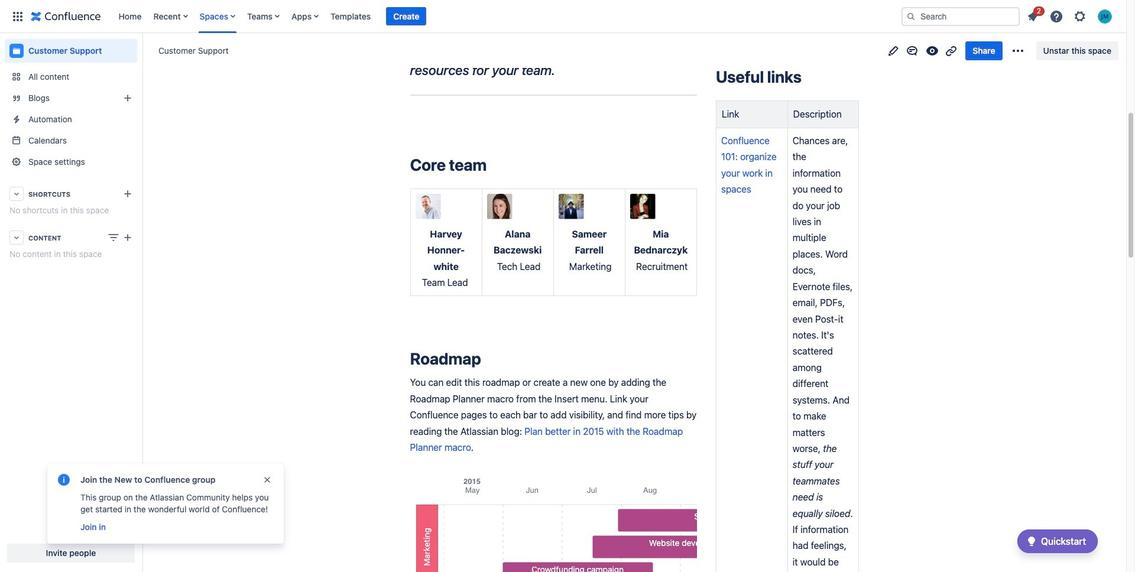 Task type: locate. For each thing, give the bounding box(es) containing it.
Search field
[[902, 7, 1020, 26]]

edit this page image
[[887, 43, 901, 58]]

1 vertical spatial copy image
[[486, 158, 500, 172]]

copy image
[[801, 70, 815, 84], [480, 352, 494, 366]]

confluence image
[[31, 9, 101, 23], [31, 9, 101, 23]]

check image
[[1025, 535, 1039, 549]]

1 vertical spatial copy image
[[480, 352, 494, 366]]

more actions image
[[1011, 43, 1025, 58]]

search image
[[907, 12, 916, 21]]

banner
[[0, 0, 1127, 33]]

space element
[[0, 33, 142, 573]]

0 horizontal spatial list item
[[386, 7, 427, 26]]

list
[[113, 0, 900, 33], [1023, 4, 1120, 27]]

0 horizontal spatial list
[[113, 0, 900, 33]]

add shortcut image
[[121, 187, 135, 201]]

list item inside global element
[[386, 7, 427, 26]]

0 vertical spatial copy image
[[801, 70, 815, 84]]

copy image
[[557, 63, 572, 77], [486, 158, 500, 172]]

1 horizontal spatial copy image
[[801, 70, 815, 84]]

0 horizontal spatial copy image
[[480, 352, 494, 366]]

notification icon image
[[1026, 9, 1040, 23]]

list item
[[1023, 4, 1045, 26], [386, 7, 427, 26]]

1 horizontal spatial copy image
[[557, 63, 572, 77]]

create a page image
[[121, 231, 135, 245]]

create a blog image
[[121, 91, 135, 105]]

0 horizontal spatial copy image
[[486, 158, 500, 172]]

1 horizontal spatial list
[[1023, 4, 1120, 27]]

change view image
[[106, 231, 121, 245]]

None search field
[[902, 7, 1020, 26]]



Task type: vqa. For each thing, say whether or not it's contained in the screenshot.
right List
yes



Task type: describe. For each thing, give the bounding box(es) containing it.
sameer.jpg image
[[559, 194, 584, 219]]

dismiss image
[[263, 476, 272, 485]]

collapse sidebar image
[[129, 39, 155, 63]]

global element
[[7, 0, 900, 33]]

stop watching image
[[926, 43, 940, 58]]

info image
[[57, 473, 71, 487]]

settings icon image
[[1074, 9, 1088, 23]]

cassie.jpg image
[[630, 194, 656, 219]]

your profile and preferences image
[[1098, 9, 1113, 23]]

help icon image
[[1050, 9, 1064, 23]]

0 vertical spatial copy image
[[557, 63, 572, 77]]

appswitcher icon image
[[11, 9, 25, 23]]

harvey.jpg image
[[416, 194, 441, 219]]

alana.jpg image
[[487, 194, 513, 219]]

copy link image
[[945, 43, 959, 58]]

1 horizontal spatial list item
[[1023, 4, 1045, 26]]



